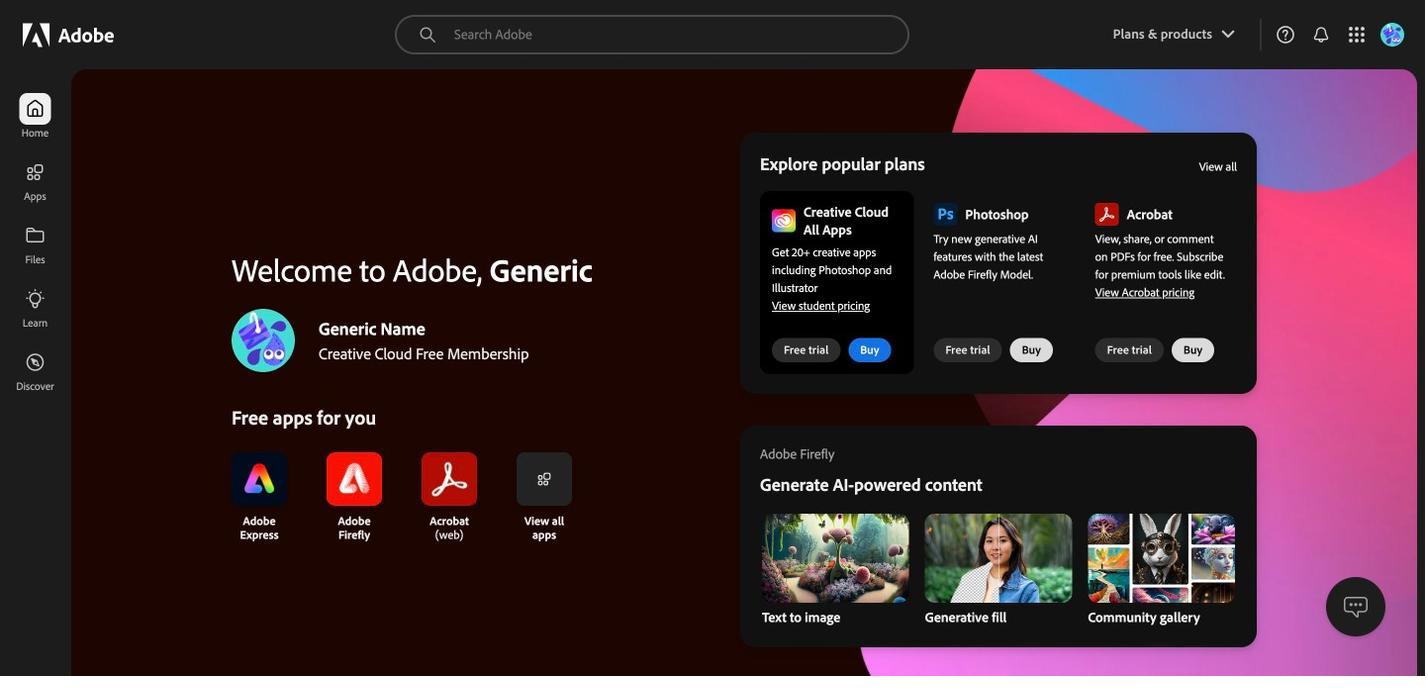 Task type: describe. For each thing, give the bounding box(es) containing it.
Search Adobe search field
[[395, 15, 910, 54]]

generative fill image
[[925, 514, 1073, 603]]

apps to try element
[[741, 133, 1258, 394]]

text to image image
[[762, 514, 910, 603]]

creative cloud all apps image
[[772, 210, 796, 232]]

adobe firefly image
[[327, 453, 382, 506]]



Task type: locate. For each thing, give the bounding box(es) containing it.
photoshop image
[[934, 203, 958, 226]]

view more image
[[537, 471, 553, 487]]

acrobat image
[[422, 453, 477, 506]]

community gallery image
[[1089, 514, 1236, 603]]

acrobat image
[[1096, 203, 1120, 226]]

adobe express image
[[232, 453, 287, 506]]



Task type: vqa. For each thing, say whether or not it's contained in the screenshot.
ADOBE FIREFLY image
yes



